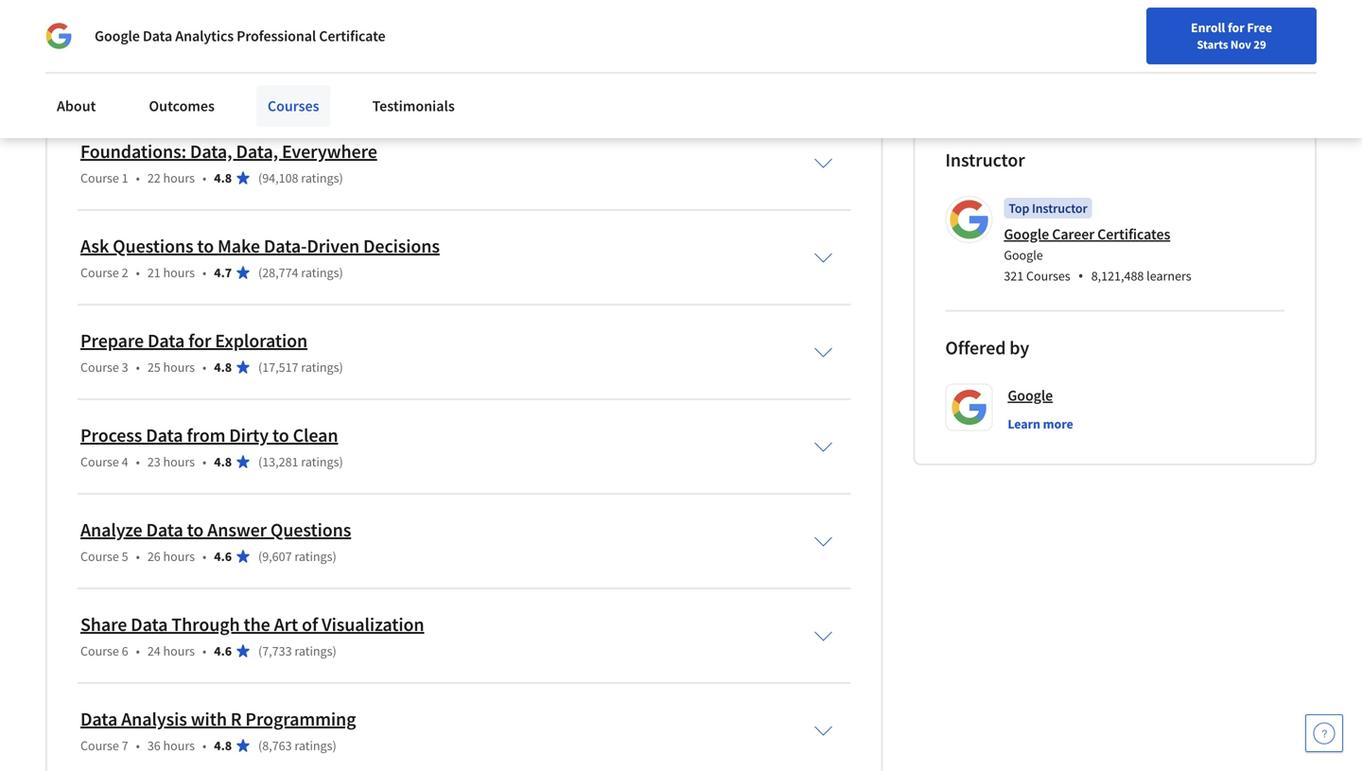 Task type: vqa. For each thing, say whether or not it's contained in the screenshot.


Task type: describe. For each thing, give the bounding box(es) containing it.
by inside prepare for a new career in the high-growth field of data analytics, no experience or degree required. get professional training designed by google and have the opportunity to connect with top employers.
[[159, 14, 174, 33]]

( 28,774 ratings )
[[258, 264, 343, 281]]

1 horizontal spatial questions
[[271, 518, 351, 542]]

high-
[[241, 0, 274, 10]]

new
[[130, 0, 156, 10]]

36
[[147, 737, 161, 754]]

0 horizontal spatial courses
[[268, 97, 319, 115]]

nov
[[1231, 37, 1252, 52]]

analytics,
[[400, 0, 460, 10]]

data for analytics
[[143, 27, 172, 45]]

0 horizontal spatial questions
[[113, 234, 194, 258]]

course 5 • 26 hours •
[[80, 548, 207, 565]]

ratings for everywhere
[[301, 169, 339, 186]]

2
[[122, 264, 128, 281]]

google up learn
[[1008, 386, 1054, 405]]

• right 5
[[136, 548, 140, 565]]

) for ask questions to make data-driven decisions
[[339, 264, 343, 281]]

top
[[1009, 200, 1030, 217]]

data for for
[[148, 329, 185, 352]]

opportunity
[[309, 14, 386, 33]]

individuals
[[54, 9, 126, 28]]

find your new career
[[893, 60, 1012, 77]]

analysis
[[121, 707, 187, 731]]

find your new career link
[[884, 57, 1021, 80]]

make
[[218, 234, 260, 258]]

entry-
[[240, 37, 281, 56]]

experience
[[482, 0, 551, 10]]

• left 4.7
[[203, 264, 207, 281]]

learn more
[[1008, 415, 1074, 432]]

analyze
[[80, 518, 143, 542]]

of inside 'there are 483,000 open jobs in data analytics with a median entry-level salary of $92,000.¹'
[[360, 37, 374, 56]]

29
[[1254, 37, 1267, 52]]

to up 13,281
[[273, 423, 289, 447]]

visualization
[[322, 613, 425, 636]]

open
[[709, 14, 743, 33]]

show notifications image
[[1163, 62, 1186, 84]]

level
[[281, 37, 313, 56]]

• down prepare data for exploration link
[[203, 359, 207, 376]]

more for learn more
[[1044, 415, 1074, 432]]

8,121,488
[[1092, 267, 1145, 284]]

there
[[587, 14, 626, 33]]

• down from
[[203, 453, 207, 470]]

process data from dirty to clean link
[[80, 423, 338, 447]]

career for google
[[1053, 225, 1095, 244]]

• right 4
[[136, 453, 140, 470]]

hours for share
[[163, 643, 195, 660]]

4.8 for for
[[214, 359, 232, 376]]

professional
[[703, 0, 781, 10]]

more for read more
[[82, 64, 117, 82]]

7
[[122, 737, 128, 754]]

offered
[[946, 336, 1006, 360]]

hours for process
[[163, 453, 195, 470]]

google down new
[[95, 27, 140, 45]]

2 data, from the left
[[236, 140, 278, 163]]

23
[[147, 453, 161, 470]]

exploration
[[215, 329, 308, 352]]

google image
[[45, 23, 72, 49]]

google up 321
[[1005, 246, 1044, 264]]

data inside prepare for a new career in the high-growth field of data analytics, no experience or degree required. get professional training designed by google and have the opportunity to connect with top employers.
[[368, 0, 397, 10]]

data analysis with r programming
[[80, 707, 356, 731]]

with inside 'there are 483,000 open jobs in data analytics with a median entry-level salary of $92,000.¹'
[[142, 37, 172, 56]]

starts
[[1198, 37, 1229, 52]]

professional
[[237, 27, 316, 45]]

google link
[[1008, 384, 1054, 407]]

( 7,733 ratings )
[[258, 643, 337, 660]]

courses inside top instructor google career certificates google 321 courses • 8,121,488 learners
[[1027, 267, 1071, 284]]

$92,000.¹
[[377, 37, 440, 56]]

course for foundations:
[[80, 169, 119, 186]]

4.7
[[214, 264, 232, 281]]

( for dirty
[[258, 453, 262, 470]]

programming
[[246, 707, 356, 731]]

1
[[122, 169, 128, 186]]

course 1 • 22 hours •
[[80, 169, 207, 186]]

for individuals
[[30, 9, 126, 28]]

25
[[147, 359, 161, 376]]

1 horizontal spatial with
[[191, 707, 227, 731]]

3
[[122, 359, 128, 376]]

art
[[274, 613, 298, 636]]

• inside top instructor google career certificates google 321 courses • 8,121,488 learners
[[1079, 265, 1084, 286]]

required.
[[618, 0, 675, 10]]

• down through
[[203, 643, 207, 660]]

with inside prepare for a new career in the high-growth field of data analytics, no experience or degree required. get professional training designed by google and have the opportunity to connect with top employers.
[[458, 14, 486, 33]]

hours for prepare
[[163, 359, 195, 376]]

a inside prepare for a new career in the high-growth field of data analytics, no experience or degree required. get professional training designed by google and have the opportunity to connect with top employers.
[[119, 0, 126, 10]]

enroll
[[1192, 19, 1226, 36]]

( for make
[[258, 264, 262, 281]]

to left answer
[[187, 518, 204, 542]]

top instructor google career certificates google 321 courses • 8,121,488 learners
[[1005, 200, 1192, 286]]

• down "analyze data to answer questions"
[[203, 548, 207, 565]]

process data from dirty to clean
[[80, 423, 338, 447]]

) for data analysis with r programming
[[333, 737, 337, 754]]

hours for ask
[[163, 264, 195, 281]]

( for the
[[258, 643, 262, 660]]

salary
[[316, 37, 357, 56]]

enroll for free starts nov 29
[[1192, 19, 1273, 52]]

( for r
[[258, 737, 262, 754]]

no
[[463, 0, 479, 10]]

r
[[231, 707, 242, 731]]

english button
[[1021, 38, 1136, 99]]

help center image
[[1314, 722, 1336, 745]]

top
[[489, 14, 511, 33]]

data for through
[[131, 613, 168, 636]]

ratings for make
[[301, 264, 339, 281]]

career for new
[[975, 60, 1012, 77]]

employers.
[[514, 14, 584, 33]]

outcomes
[[149, 97, 215, 115]]

) for share data through the art of visualization
[[333, 643, 337, 660]]

designed
[[98, 14, 156, 33]]

course 4 • 23 hours •
[[80, 453, 207, 470]]

( 17,517 ratings )
[[258, 359, 343, 376]]

read more
[[45, 64, 117, 82]]

of inside prepare for a new career in the high-growth field of data analytics, no experience or degree required. get professional training designed by google and have the opportunity to connect with top employers.
[[353, 0, 365, 10]]

decisions
[[363, 234, 440, 258]]

course for analyze
[[80, 548, 119, 565]]

) for process data from dirty to clean
[[339, 453, 343, 470]]

0 vertical spatial instructor
[[946, 148, 1026, 172]]

course 6 • 24 hours •
[[80, 643, 207, 660]]

connect
[[405, 14, 455, 33]]

ratings for dirty
[[301, 453, 339, 470]]

in for jobs
[[777, 14, 790, 33]]

prepare data for exploration link
[[80, 329, 308, 352]]

• down data analysis with r programming link
[[203, 737, 207, 754]]

2 vertical spatial of
[[302, 613, 318, 636]]

your
[[920, 60, 945, 77]]

data inside 'there are 483,000 open jobs in data analytics with a median entry-level salary of $92,000.¹'
[[45, 37, 75, 56]]

( for exploration
[[258, 359, 262, 376]]

) for prepare data for exploration
[[339, 359, 343, 376]]

english
[[1055, 59, 1101, 78]]

4.8 for from
[[214, 453, 232, 470]]

course for ask
[[80, 264, 119, 281]]

dirty
[[229, 423, 269, 447]]

learn
[[1008, 415, 1041, 432]]

find
[[893, 60, 918, 77]]

share
[[80, 613, 127, 636]]

( 8,763 ratings )
[[258, 737, 337, 754]]



Task type: locate. For each thing, give the bounding box(es) containing it.
1 vertical spatial of
[[360, 37, 374, 56]]

3 4.8 from the top
[[214, 453, 232, 470]]

degree
[[571, 0, 614, 10]]

( 13,281 ratings )
[[258, 453, 343, 470]]

28,774
[[262, 264, 299, 281]]

) for foundations: data, data, everywhere
[[339, 169, 343, 186]]

) down visualization
[[333, 643, 337, 660]]

through
[[172, 613, 240, 636]]

course for prepare
[[80, 359, 119, 376]]

0 vertical spatial data
[[368, 0, 397, 10]]

in right jobs
[[777, 14, 790, 33]]

ratings down everywhere at the top left of the page
[[301, 169, 339, 186]]

1 vertical spatial instructor
[[1033, 200, 1088, 217]]

the
[[217, 0, 238, 10], [286, 14, 306, 33], [244, 613, 270, 636]]

for inside the enroll for free starts nov 29
[[1229, 19, 1245, 36]]

0 vertical spatial by
[[159, 14, 174, 33]]

4.6 down "analyze data to answer questions"
[[214, 548, 232, 565]]

0 vertical spatial for
[[98, 0, 116, 10]]

the down growth
[[286, 14, 306, 33]]

driven
[[307, 234, 360, 258]]

1 horizontal spatial for
[[188, 329, 211, 352]]

( down answer
[[258, 548, 262, 565]]

1 hours from the top
[[163, 169, 195, 186]]

0 horizontal spatial data,
[[190, 140, 232, 163]]

instructor
[[946, 148, 1026, 172], [1033, 200, 1088, 217]]

1 vertical spatial with
[[142, 37, 172, 56]]

foundations: data, data, everywhere
[[80, 140, 377, 163]]

google data analytics professional certificate
[[95, 27, 386, 45]]

( down the programming
[[258, 737, 262, 754]]

1 4.8 from the top
[[214, 169, 232, 186]]

4.8 down data analysis with r programming link
[[214, 737, 232, 754]]

course left 4
[[80, 453, 119, 470]]

in inside prepare for a new career in the high-growth field of data analytics, no experience or degree required. get professional training designed by google and have the opportunity to connect with top employers.
[[202, 0, 214, 10]]

hours right 23
[[163, 453, 195, 470]]

1 vertical spatial for
[[1229, 19, 1245, 36]]

courses
[[268, 97, 319, 115], [1027, 267, 1071, 284]]

data up course 7 • 36 hours •
[[80, 707, 118, 731]]

share data through the art of visualization link
[[80, 613, 425, 636]]

• down "foundations: data, data, everywhere"
[[203, 169, 207, 186]]

course for data
[[80, 737, 119, 754]]

free
[[1248, 19, 1273, 36]]

1 vertical spatial questions
[[271, 518, 351, 542]]

0 vertical spatial questions
[[113, 234, 194, 258]]

data, up "94,108"
[[236, 140, 278, 163]]

0 horizontal spatial more
[[82, 64, 117, 82]]

courses up everywhere at the top left of the page
[[268, 97, 319, 115]]

field
[[322, 0, 350, 10]]

0 vertical spatial of
[[353, 0, 365, 10]]

0 horizontal spatial by
[[159, 14, 174, 33]]

data up 26
[[146, 518, 183, 542]]

1 horizontal spatial more
[[1044, 415, 1074, 432]]

3 hours from the top
[[163, 359, 195, 376]]

career
[[975, 60, 1012, 77], [1053, 225, 1095, 244]]

ratings
[[301, 169, 339, 186], [301, 264, 339, 281], [301, 359, 339, 376], [301, 453, 339, 470], [295, 548, 333, 565], [295, 643, 333, 660], [295, 737, 333, 754]]

ratings right the 7,733
[[295, 643, 333, 660]]

course left 1
[[80, 169, 119, 186]]

prepare up 3
[[80, 329, 144, 352]]

0 vertical spatial with
[[458, 14, 486, 33]]

course left 7
[[80, 737, 119, 754]]

everywhere
[[282, 140, 377, 163]]

prepare for prepare data for exploration
[[80, 329, 144, 352]]

1 vertical spatial career
[[1053, 225, 1095, 244]]

( down exploration
[[258, 359, 262, 376]]

data, down outcomes link
[[190, 140, 232, 163]]

26
[[147, 548, 161, 565]]

7 ( from the top
[[258, 737, 262, 754]]

clean
[[293, 423, 338, 447]]

career left 'certificates'
[[1053, 225, 1095, 244]]

1 vertical spatial 4.6
[[214, 643, 232, 660]]

0 horizontal spatial in
[[202, 0, 214, 10]]

hours for analyze
[[163, 548, 195, 565]]

1 vertical spatial by
[[1010, 336, 1030, 360]]

more down 'analytics' at the left of the page
[[82, 64, 117, 82]]

data analysis with r programming link
[[80, 707, 356, 731]]

questions up ( 9,607 ratings )
[[271, 518, 351, 542]]

• right 2
[[136, 264, 140, 281]]

more right learn
[[1044, 415, 1074, 432]]

8,763
[[262, 737, 292, 754]]

) down everywhere at the top left of the page
[[339, 169, 343, 186]]

0 horizontal spatial with
[[142, 37, 172, 56]]

ask
[[80, 234, 109, 258]]

4.6 for through
[[214, 643, 232, 660]]

1 vertical spatial more
[[1044, 415, 1074, 432]]

5 hours from the top
[[163, 548, 195, 565]]

ratings for r
[[295, 737, 333, 754]]

to left make
[[197, 234, 214, 258]]

1 horizontal spatial courses
[[1027, 267, 1071, 284]]

with left r
[[191, 707, 227, 731]]

1 vertical spatial prepare
[[80, 329, 144, 352]]

google inside prepare for a new career in the high-growth field of data analytics, no experience or degree required. get professional training designed by google and have the opportunity to connect with top employers.
[[177, 14, 222, 33]]

hours for foundations:
[[163, 169, 195, 186]]

google down top
[[1005, 225, 1050, 244]]

1 vertical spatial the
[[286, 14, 306, 33]]

ratings down the clean
[[301, 453, 339, 470]]

) right 17,517
[[339, 359, 343, 376]]

process
[[80, 423, 142, 447]]

1 vertical spatial in
[[777, 14, 790, 33]]

in inside 'there are 483,000 open jobs in data analytics with a median entry-level salary of $92,000.¹'
[[777, 14, 790, 33]]

ratings for the
[[295, 643, 333, 660]]

data
[[368, 0, 397, 10], [45, 37, 75, 56]]

) right 13,281
[[339, 453, 343, 470]]

( for everywhere
[[258, 169, 262, 186]]

for inside prepare for a new career in the high-growth field of data analytics, no experience or degree required. get professional training designed by google and have the opportunity to connect with top employers.
[[98, 0, 116, 10]]

data down training
[[45, 37, 75, 56]]

0 horizontal spatial instructor
[[946, 148, 1026, 172]]

course left 2
[[80, 264, 119, 281]]

hours right 21
[[163, 264, 195, 281]]

( down foundations: data, data, everywhere link
[[258, 169, 262, 186]]

course 3 • 25 hours •
[[80, 359, 207, 376]]

course left 6
[[80, 643, 119, 660]]

to up $92,000.¹
[[389, 14, 402, 33]]

answer
[[207, 518, 267, 542]]

2 4.8 from the top
[[214, 359, 232, 376]]

1 data, from the left
[[190, 140, 232, 163]]

with down the no
[[458, 14, 486, 33]]

1 horizontal spatial data,
[[236, 140, 278, 163]]

career inside find your new career "link"
[[975, 60, 1012, 77]]

by
[[159, 14, 174, 33], [1010, 336, 1030, 360]]

hours right 25 at the top left of page
[[163, 359, 195, 376]]

2 horizontal spatial for
[[1229, 19, 1245, 36]]

the left art
[[244, 613, 270, 636]]

instructor up top
[[946, 148, 1026, 172]]

career
[[159, 0, 199, 10]]

2 vertical spatial for
[[188, 329, 211, 352]]

data for from
[[146, 423, 183, 447]]

( down dirty
[[258, 453, 262, 470]]

instructor up google career certificates link
[[1033, 200, 1088, 217]]

jobs
[[746, 14, 774, 33]]

hours right 36
[[163, 737, 195, 754]]

0 vertical spatial in
[[202, 0, 214, 10]]

1 vertical spatial a
[[175, 37, 183, 56]]

5 ( from the top
[[258, 548, 262, 565]]

analytics
[[78, 37, 139, 56]]

ratings down driven
[[301, 264, 339, 281]]

2 vertical spatial the
[[244, 613, 270, 636]]

1 horizontal spatial by
[[1010, 336, 1030, 360]]

prepare inside prepare for a new career in the high-growth field of data analytics, no experience or degree required. get professional training designed by google and have the opportunity to connect with top employers.
[[45, 0, 95, 10]]

13,281
[[262, 453, 299, 470]]

5 course from the top
[[80, 548, 119, 565]]

7 course from the top
[[80, 737, 119, 754]]

prepare for prepare for a new career in the high-growth field of data analytics, no experience or degree required. get professional training designed by google and have the opportunity to connect with top employers.
[[45, 0, 95, 10]]

new
[[948, 60, 973, 77]]

of down opportunity
[[360, 37, 374, 56]]

• right 1
[[136, 169, 140, 186]]

to
[[389, 14, 402, 33], [197, 234, 214, 258], [273, 423, 289, 447], [187, 518, 204, 542]]

questions up 21
[[113, 234, 194, 258]]

data,
[[190, 140, 232, 163], [236, 140, 278, 163]]

( for answer
[[258, 548, 262, 565]]

get
[[678, 0, 700, 10]]

0 vertical spatial career
[[975, 60, 1012, 77]]

are
[[629, 14, 651, 33]]

career right the new
[[975, 60, 1012, 77]]

2 horizontal spatial the
[[286, 14, 306, 33]]

ratings right 17,517
[[301, 359, 339, 376]]

6 hours from the top
[[163, 643, 195, 660]]

data up 23
[[146, 423, 183, 447]]

a inside 'there are 483,000 open jobs in data analytics with a median entry-level salary of $92,000.¹'
[[175, 37, 183, 56]]

94,108
[[262, 169, 299, 186]]

2 course from the top
[[80, 264, 119, 281]]

0 vertical spatial prepare
[[45, 0, 95, 10]]

course
[[80, 169, 119, 186], [80, 264, 119, 281], [80, 359, 119, 376], [80, 453, 119, 470], [80, 548, 119, 565], [80, 643, 119, 660], [80, 737, 119, 754]]

0 horizontal spatial for
[[98, 0, 116, 10]]

0 vertical spatial more
[[82, 64, 117, 82]]

prepare up training
[[45, 0, 95, 10]]

and
[[225, 14, 249, 33]]

22
[[147, 169, 161, 186]]

coursera image
[[23, 53, 143, 84]]

4.8 for data,
[[214, 169, 232, 186]]

in right career
[[202, 0, 214, 10]]

3 ( from the top
[[258, 359, 262, 376]]

google
[[177, 14, 222, 33], [95, 27, 140, 45], [1005, 225, 1050, 244], [1005, 246, 1044, 264], [1008, 386, 1054, 405]]

4.8
[[214, 169, 232, 186], [214, 359, 232, 376], [214, 453, 232, 470], [214, 737, 232, 754]]

) down the programming
[[333, 737, 337, 754]]

with down designed
[[142, 37, 172, 56]]

4 course from the top
[[80, 453, 119, 470]]

4.6
[[214, 548, 232, 565], [214, 643, 232, 660]]

analyze data to answer questions link
[[80, 518, 351, 542]]

0 horizontal spatial data
[[45, 37, 75, 56]]

0 vertical spatial courses
[[268, 97, 319, 115]]

1 vertical spatial courses
[[1027, 267, 1071, 284]]

data up 24
[[131, 613, 168, 636]]

hours right 24
[[163, 643, 195, 660]]

course left 5
[[80, 548, 119, 565]]

offered by
[[946, 336, 1030, 360]]

0 horizontal spatial a
[[119, 0, 126, 10]]

0 vertical spatial 4.6
[[214, 548, 232, 565]]

about
[[57, 97, 96, 115]]

• left 8,121,488
[[1079, 265, 1084, 286]]

4
[[122, 453, 128, 470]]

1 ( from the top
[[258, 169, 262, 186]]

courses right 321
[[1027, 267, 1071, 284]]

4 hours from the top
[[163, 453, 195, 470]]

more
[[82, 64, 117, 82], [1044, 415, 1074, 432]]

to inside prepare for a new career in the high-growth field of data analytics, no experience or degree required. get professional training designed by google and have the opportunity to connect with top employers.
[[389, 14, 402, 33]]

course left 3
[[80, 359, 119, 376]]

in for career
[[202, 0, 214, 10]]

data for to
[[146, 518, 183, 542]]

• right 6
[[136, 643, 140, 660]]

2 4.6 from the top
[[214, 643, 232, 660]]

outcomes link
[[138, 85, 226, 127]]

6 ( from the top
[[258, 643, 262, 660]]

ask questions to make data-driven decisions link
[[80, 234, 440, 258]]

1 4.6 from the top
[[214, 548, 232, 565]]

2 hours from the top
[[163, 264, 195, 281]]

the up and on the top of page
[[217, 0, 238, 10]]

1 horizontal spatial data
[[368, 0, 397, 10]]

4.6 down through
[[214, 643, 232, 660]]

• right 3
[[136, 359, 140, 376]]

certificate
[[319, 27, 386, 45]]

data-
[[264, 234, 307, 258]]

google up median
[[177, 14, 222, 33]]

21
[[147, 264, 161, 281]]

24
[[147, 643, 161, 660]]

testimonials link
[[361, 85, 466, 127]]

1 course from the top
[[80, 169, 119, 186]]

2 vertical spatial with
[[191, 707, 227, 731]]

4 4.8 from the top
[[214, 737, 232, 754]]

career inside top instructor google career certificates google 321 courses • 8,121,488 learners
[[1053, 225, 1095, 244]]

data up 25 at the top left of page
[[148, 329, 185, 352]]

) down driven
[[339, 264, 343, 281]]

ratings for answer
[[295, 548, 333, 565]]

4.6 for to
[[214, 548, 232, 565]]

of up opportunity
[[353, 0, 365, 10]]

there are 483,000 open jobs in data analytics with a median entry-level salary of $92,000.¹
[[45, 14, 793, 56]]

testimonials
[[373, 97, 455, 115]]

data down new
[[143, 27, 172, 45]]

0 vertical spatial a
[[119, 0, 126, 10]]

google career certificates image
[[949, 199, 990, 240]]

4.8 down process data from dirty to clean
[[214, 453, 232, 470]]

( down ask questions to make data-driven decisions
[[258, 264, 262, 281]]

for for enroll
[[1229, 19, 1245, 36]]

prepare data for exploration
[[80, 329, 308, 352]]

4 ( from the top
[[258, 453, 262, 470]]

1 horizontal spatial the
[[244, 613, 270, 636]]

for left exploration
[[188, 329, 211, 352]]

foundations:
[[80, 140, 186, 163]]

( down share data through the art of visualization link
[[258, 643, 262, 660]]

4.8 for with
[[214, 737, 232, 754]]

• right 7
[[136, 737, 140, 754]]

or
[[554, 0, 568, 10]]

1 horizontal spatial a
[[175, 37, 183, 56]]

( 9,607 ratings )
[[258, 548, 337, 565]]

hours right 22
[[163, 169, 195, 186]]

0 vertical spatial the
[[217, 0, 238, 10]]

for up designed
[[98, 0, 116, 10]]

3 course from the top
[[80, 359, 119, 376]]

for for prepare
[[98, 0, 116, 10]]

1 horizontal spatial instructor
[[1033, 200, 1088, 217]]

0 horizontal spatial career
[[975, 60, 1012, 77]]

data up opportunity
[[368, 0, 397, 10]]

) for analyze data to answer questions
[[333, 548, 337, 565]]

about link
[[45, 85, 107, 127]]

4.8 down 'prepare data for exploration'
[[214, 359, 232, 376]]

of
[[353, 0, 365, 10], [360, 37, 374, 56], [302, 613, 318, 636]]

2 horizontal spatial with
[[458, 14, 486, 33]]

instructor inside top instructor google career certificates google 321 courses • 8,121,488 learners
[[1033, 200, 1088, 217]]

6 course from the top
[[80, 643, 119, 660]]

by right the offered
[[1010, 336, 1030, 360]]

course for process
[[80, 453, 119, 470]]

ratings for exploration
[[301, 359, 339, 376]]

median
[[186, 37, 237, 56]]

1 horizontal spatial in
[[777, 14, 790, 33]]

read
[[45, 64, 78, 82]]

for up the nov
[[1229, 19, 1245, 36]]

hours for data
[[163, 737, 195, 754]]

483,000
[[654, 14, 706, 33]]

None search field
[[270, 50, 582, 88]]

2 ( from the top
[[258, 264, 262, 281]]

of right art
[[302, 613, 318, 636]]

321
[[1005, 267, 1024, 284]]

ratings right 9,607
[[295, 548, 333, 565]]

have
[[252, 14, 283, 33]]

training
[[45, 14, 95, 33]]

7 hours from the top
[[163, 737, 195, 754]]

course for share
[[80, 643, 119, 660]]

hours right 26
[[163, 548, 195, 565]]

0 horizontal spatial the
[[217, 0, 238, 10]]

courses link
[[256, 85, 331, 127]]

) right 9,607
[[333, 548, 337, 565]]

4.8 down "foundations: data, data, everywhere"
[[214, 169, 232, 186]]

1 horizontal spatial career
[[1053, 225, 1095, 244]]

1 vertical spatial data
[[45, 37, 75, 56]]



